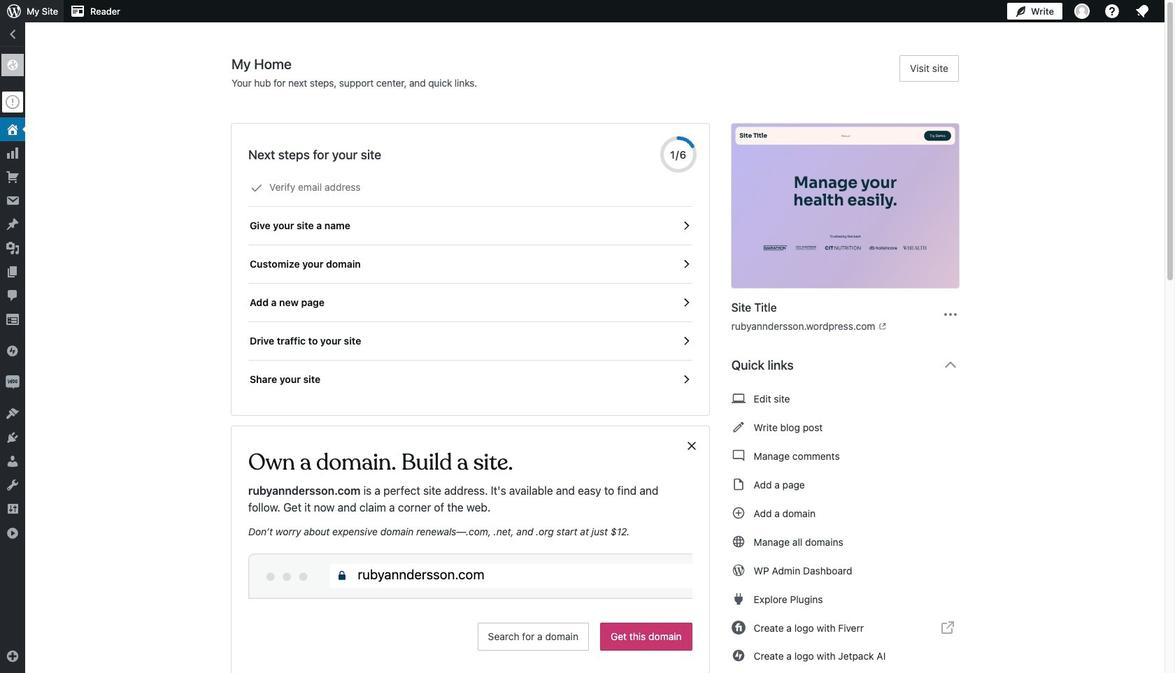 Task type: describe. For each thing, give the bounding box(es) containing it.
manage your notifications image
[[1134, 3, 1151, 20]]

1 img image from the top
[[6, 344, 20, 358]]

edit image
[[732, 419, 746, 436]]

laptop image
[[732, 390, 746, 407]]

dismiss domain name promotion image
[[685, 438, 698, 455]]

1 task enabled image from the top
[[680, 258, 692, 271]]

help image
[[1104, 3, 1121, 20]]

1 task enabled image from the top
[[680, 220, 692, 232]]

insert_drive_file image
[[732, 476, 746, 493]]

more options for site site title image
[[942, 306, 959, 323]]



Task type: locate. For each thing, give the bounding box(es) containing it.
2 task enabled image from the top
[[680, 297, 692, 309]]

launchpad checklist element
[[248, 169, 692, 399]]

task enabled image
[[680, 220, 692, 232], [680, 297, 692, 309], [680, 335, 692, 348]]

0 vertical spatial task enabled image
[[680, 258, 692, 271]]

img image
[[6, 344, 20, 358], [6, 376, 20, 390]]

main content
[[232, 55, 970, 674]]

3 task enabled image from the top
[[680, 335, 692, 348]]

progress bar
[[660, 136, 697, 173]]

1 vertical spatial img image
[[6, 376, 20, 390]]

0 vertical spatial img image
[[6, 344, 20, 358]]

task enabled image
[[680, 258, 692, 271], [680, 374, 692, 386]]

mode_comment image
[[732, 448, 746, 465]]

1 vertical spatial task enabled image
[[680, 374, 692, 386]]

2 img image from the top
[[6, 376, 20, 390]]

2 task enabled image from the top
[[680, 374, 692, 386]]

2 vertical spatial task enabled image
[[680, 335, 692, 348]]

1 vertical spatial task enabled image
[[680, 297, 692, 309]]

my profile image
[[1075, 3, 1090, 19]]

0 vertical spatial task enabled image
[[680, 220, 692, 232]]



Task type: vqa. For each thing, say whether or not it's contained in the screenshot.
My shopping cart image at the right top of the page
no



